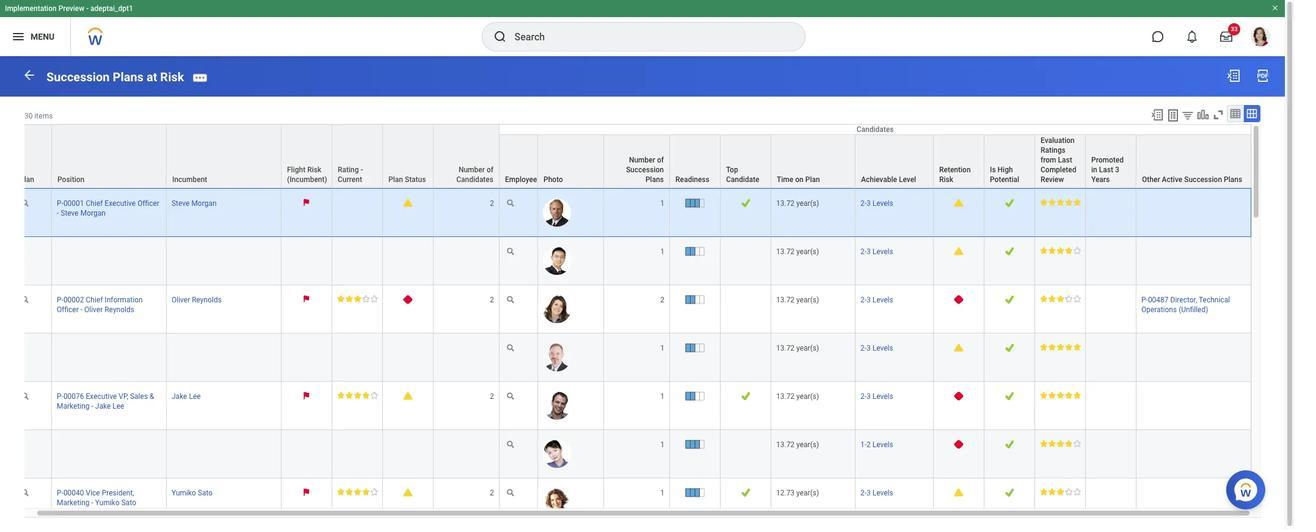 Task type: locate. For each thing, give the bounding box(es) containing it.
1 vertical spatial this worker has been identified as a top candidate. image
[[741, 488, 751, 498]]

risk inside the flight risk (incumbent)
[[307, 165, 322, 174]]

2 1 from the top
[[661, 247, 665, 256]]

0 horizontal spatial yumiko
[[95, 499, 120, 507]]

plans left readiness
[[646, 175, 664, 184]]

risk right at
[[160, 69, 184, 84]]

officer down 00002
[[57, 306, 79, 314]]

1 vertical spatial of
[[487, 165, 494, 174]]

1 vertical spatial outstanding - performance generally that of a top performer and required no supervision. image
[[1041, 343, 1082, 351]]

2 year(s) from the top
[[797, 247, 820, 256]]

expand/collapse chart image
[[1197, 108, 1211, 121]]

p- for 00040
[[57, 489, 63, 498]]

5 1 from the top
[[661, 441, 665, 449]]

this candidate has a medium retention risk - possible action needed. image for row containing p-00040 vice president, marketing - yumiko sato this candidate is flagged as having high potential. icon
[[955, 488, 964, 497]]

morgan down 00001
[[80, 209, 106, 217]]

this candidate will be ready within 1 year image
[[685, 440, 705, 449]]

0 vertical spatial executive
[[105, 199, 136, 208]]

steve down 'incumbent'
[[172, 199, 190, 208]]

reynolds inside p-00002 chief information officer - oliver reynolds
[[105, 306, 134, 314]]

0 vertical spatial succession
[[46, 69, 110, 84]]

1 horizontal spatial officer
[[138, 199, 159, 208]]

0 horizontal spatial risk
[[160, 69, 184, 84]]

6 13.72 year(s) from the top
[[777, 441, 820, 449]]

at
[[147, 69, 157, 84]]

2 horizontal spatial plan
[[806, 175, 820, 184]]

number left employee popup button
[[459, 165, 485, 174]]

2 this candidate has a high retention risk - immediate action needed. image from the top
[[955, 392, 964, 401]]

p- inside p-00076 executive vp, sales & marketing - jake lee
[[57, 392, 63, 401]]

1 this employee may be at risk of leaving the company. image from the top
[[304, 295, 310, 303]]

13.72 year(s) for demo_m070.png image at the left
[[777, 199, 820, 208]]

3 outstanding - performance generally that of a top performer and required no supervision. image from the top
[[1041, 392, 1082, 399]]

0 vertical spatial this worker has been identified as a top candidate. image
[[741, 198, 751, 208]]

oliver inside p-00002 chief information officer - oliver reynolds
[[84, 306, 103, 314]]

3 plan from the left
[[806, 175, 820, 184]]

other active succession plans button
[[1137, 135, 1251, 187]]

sato inside p-00040 vice president, marketing - yumiko sato
[[121, 499, 136, 507]]

officer inside the p-00001 chief executive officer - steve morgan
[[138, 199, 159, 208]]

0 horizontal spatial export to excel image
[[1151, 108, 1165, 121]]

5 2-3 levels link from the top
[[861, 390, 894, 401]]

2 this employee may be at risk of leaving the company. image from the top
[[304, 488, 310, 496]]

of inside 'number of candidates'
[[487, 165, 494, 174]]

2 plan from the left
[[389, 175, 403, 184]]

1 this candidate will be ready in 2-3 years image from the top
[[685, 247, 705, 256]]

plans right "active"
[[1225, 175, 1243, 184]]

yumiko sato
[[172, 489, 213, 498]]

chief inside p-00002 chief information officer - oliver reynolds
[[86, 296, 103, 304]]

0 vertical spatial this employee may be at risk of leaving the company. image
[[304, 295, 310, 303]]

1 13.72 year(s) from the top
[[777, 199, 820, 208]]

year(s) for 2-3 levels link related to oliver reynolds
[[797, 296, 820, 304]]

2 13.72 from the top
[[777, 247, 795, 256]]

13.72
[[777, 199, 795, 208], [777, 247, 795, 256], [777, 296, 795, 304], [777, 344, 795, 353], [777, 392, 795, 401], [777, 441, 795, 449]]

1 vertical spatial succession
[[626, 165, 664, 174]]

plan status button
[[383, 125, 433, 187]]

1 this worker has been identified as a top candidate. image from the top
[[741, 198, 751, 208]]

last
[[1059, 156, 1073, 164], [1100, 165, 1114, 174]]

2- for yumiko sato
[[861, 489, 867, 498]]

0 horizontal spatial steve
[[61, 209, 79, 217]]

0 vertical spatial marketing
[[57, 402, 90, 411]]

previous page image
[[22, 68, 37, 82]]

1 vertical spatial yumiko
[[95, 499, 120, 507]]

p- for 00487
[[1142, 296, 1149, 304]]

2 for oliver reynolds
[[490, 296, 494, 304]]

4 2-3 levels link from the top
[[861, 342, 894, 353]]

0 vertical spatial lee
[[189, 392, 201, 401]]

risk
[[160, 69, 184, 84], [307, 165, 322, 174], [940, 175, 954, 184]]

number left readiness popup button
[[629, 156, 656, 164]]

1 this candidate will be ready within 1 year image from the top
[[685, 198, 705, 208]]

4 1 from the top
[[661, 392, 665, 401]]

1 vertical spatial risk
[[307, 165, 322, 174]]

2 this candidate will be ready in 2-3 years image from the top
[[685, 295, 705, 304]]

officer inside p-00002 chief information officer - oliver reynolds
[[57, 306, 79, 314]]

1 vertical spatial executive
[[86, 392, 117, 401]]

years
[[1092, 175, 1110, 184]]

7 year(s) from the top
[[797, 489, 820, 498]]

plan column header
[[13, 124, 52, 189]]

position
[[57, 175, 84, 184]]

yumiko inside p-00040 vice president, marketing - yumiko sato
[[95, 499, 120, 507]]

chief for information
[[86, 296, 103, 304]]

outstanding - performance generally that of a top performer and required no supervision. image
[[1041, 198, 1082, 206], [1041, 343, 1082, 351], [1041, 392, 1082, 399]]

succession left readiness popup button
[[626, 165, 664, 174]]

candidate
[[727, 175, 760, 184]]

1 horizontal spatial export to excel image
[[1227, 68, 1242, 83]]

last up completed
[[1059, 156, 1073, 164]]

levels for 2-3 levels link corresponding to yumiko sato
[[873, 489, 894, 498]]

0 horizontal spatial jake
[[95, 402, 111, 411]]

0 vertical spatial jake
[[172, 392, 187, 401]]

6 2-3 levels from the top
[[861, 489, 894, 498]]

chief
[[86, 199, 103, 208], [86, 296, 103, 304]]

(unfilled)
[[1179, 306, 1209, 314]]

3 this candidate has a medium retention risk - possible action needed. image from the top
[[955, 343, 964, 352]]

2 horizontal spatial plans
[[1225, 175, 1243, 184]]

5 row from the top
[[13, 285, 1252, 334]]

2 horizontal spatial succession
[[1185, 175, 1223, 184]]

1 vertical spatial export to excel image
[[1151, 108, 1165, 121]]

this employee may be at risk of leaving the company. image
[[304, 198, 310, 206], [304, 392, 310, 399]]

2 marketing from the top
[[57, 499, 90, 507]]

levels inside 1-2 levels link
[[873, 441, 894, 449]]

2-3 levels for jake lee
[[861, 392, 894, 401]]

1 for demo_m070.png image at the left
[[661, 199, 665, 208]]

last down promoted
[[1100, 165, 1114, 174]]

risk down retention
[[940, 175, 954, 184]]

3 2- from the top
[[861, 296, 867, 304]]

jake lee link
[[172, 390, 201, 401]]

4 this candidate is flagged as having high potential. image from the top
[[1005, 440, 1015, 449]]

1 horizontal spatial of
[[657, 156, 664, 164]]

1 horizontal spatial sato
[[198, 489, 213, 498]]

3 no successors ready now, but one or more successors ready soon. image from the top
[[404, 488, 413, 497]]

- inside the p-00001 chief executive officer - steve morgan
[[57, 209, 59, 217]]

1 this candidate is flagged as having high potential. image from the top
[[1005, 198, 1015, 208]]

employee
[[505, 175, 537, 184]]

year(s) for 2-3 levels link related to steve morgan
[[797, 199, 820, 208]]

2 this worker has been identified as a top candidate. image from the top
[[741, 488, 751, 498]]

1-2 levels link
[[861, 438, 894, 449]]

2 this candidate is flagged as having high potential. image from the top
[[1005, 343, 1015, 353]]

plan
[[20, 175, 34, 184], [389, 175, 403, 184], [806, 175, 820, 184]]

0 horizontal spatial oliver
[[84, 306, 103, 314]]

this candidate is flagged as having high potential. image for jake lee
[[1005, 392, 1015, 401]]

position column header
[[52, 124, 167, 189]]

13.72 year(s) for demo_m016.png image
[[777, 344, 820, 353]]

0 vertical spatial outstanding - performance generally that of a top performer and required no supervision. image
[[1041, 198, 1082, 206]]

demo_m074.png image
[[543, 247, 571, 275]]

this employee may be at risk of leaving the company. image for jake lee
[[304, 392, 310, 399]]

1 vertical spatial this candidate will be ready within 1 year image
[[685, 488, 705, 498]]

flight risk (incumbent) button
[[282, 125, 332, 187]]

executive left the vp,
[[86, 392, 117, 401]]

of inside number of succession plans
[[657, 156, 664, 164]]

2 vertical spatial succession
[[1185, 175, 1223, 184]]

plan for plan status
[[389, 175, 403, 184]]

this employee may be at risk of leaving the company. image for steve morgan
[[304, 198, 310, 206]]

succession for number of succession plans
[[626, 165, 664, 174]]

1 levels from the top
[[873, 199, 894, 208]]

row
[[13, 124, 1252, 189], [13, 125, 1252, 189], [13, 188, 1252, 237], [13, 237, 1252, 285], [13, 285, 1252, 334], [13, 334, 1252, 382], [13, 382, 1252, 430], [13, 430, 1252, 479], [13, 479, 1252, 527]]

export to excel image
[[1227, 68, 1242, 83], [1151, 108, 1165, 121]]

risk inside "retention risk"
[[940, 175, 954, 184]]

p-00076 executive vp, sales & marketing - jake lee link
[[57, 390, 154, 411]]

plan left status
[[389, 175, 403, 184]]

1 horizontal spatial number
[[629, 156, 656, 164]]

0 vertical spatial reynolds
[[192, 296, 222, 304]]

plans for other active succession plans
[[1225, 175, 1243, 184]]

steve inside the p-00001 chief executive officer - steve morgan
[[61, 209, 79, 217]]

1 horizontal spatial succession
[[626, 165, 664, 174]]

0 horizontal spatial reynolds
[[105, 306, 134, 314]]

1 horizontal spatial yumiko
[[172, 489, 196, 498]]

0 vertical spatial this candidate has a high retention risk - immediate action needed. image
[[955, 295, 964, 304]]

0 vertical spatial this candidate will be ready within 1 year image
[[685, 198, 705, 208]]

export to excel image left the export to worksheets image
[[1151, 108, 1165, 121]]

candidates
[[857, 125, 894, 134], [457, 175, 494, 184]]

p- for 00002
[[57, 296, 63, 304]]

year(s)
[[797, 199, 820, 208], [797, 247, 820, 256], [797, 296, 820, 304], [797, 344, 820, 353], [797, 392, 820, 401], [797, 441, 820, 449], [797, 489, 820, 498]]

achievable
[[862, 175, 898, 184]]

1 for demo_m016.png image
[[661, 344, 665, 353]]

this candidate has a medium retention risk - possible action needed. image
[[955, 198, 964, 207], [955, 247, 964, 255], [955, 343, 964, 352], [955, 488, 964, 497]]

1 this candidate has a high retention risk - immediate action needed. image from the top
[[955, 295, 964, 304]]

1 horizontal spatial last
[[1100, 165, 1114, 174]]

this candidate will be ready within 1 year image down this candidate will be ready within 1 year icon
[[685, 488, 705, 498]]

1 vertical spatial steve
[[61, 209, 79, 217]]

2- for steve morgan
[[861, 199, 867, 208]]

1 year(s) from the top
[[797, 199, 820, 208]]

meets expectations - performance in line with a solid team contributor. image for 13.72 year(s)
[[1041, 295, 1082, 302]]

p-00001 chief executive officer - steve morgan
[[57, 199, 159, 217]]

steve inside steve morgan link
[[172, 199, 190, 208]]

of left readiness popup button
[[657, 156, 664, 164]]

0 horizontal spatial officer
[[57, 306, 79, 314]]

select to filter grid data image
[[1182, 109, 1195, 121]]

2 vertical spatial risk
[[940, 175, 954, 184]]

7 row from the top
[[13, 382, 1252, 430]]

1 horizontal spatial lee
[[189, 392, 201, 401]]

4 this candidate has a medium retention risk - possible action needed. image from the top
[[955, 488, 964, 497]]

this candidate is flagged as having high potential. image for steve morgan
[[1005, 198, 1015, 208]]

number inside number of succession plans
[[629, 156, 656, 164]]

rating - current
[[338, 165, 363, 184]]

2 this candidate is flagged as having high potential. image from the top
[[1005, 295, 1015, 304]]

0 horizontal spatial morgan
[[80, 209, 106, 217]]

2 horizontal spatial risk
[[940, 175, 954, 184]]

4 2- from the top
[[861, 344, 867, 353]]

1 this employee may be at risk of leaving the company. image from the top
[[304, 198, 310, 206]]

1 vertical spatial this candidate has a high retention risk - immediate action needed. image
[[955, 392, 964, 401]]

5 13.72 from the top
[[777, 392, 795, 401]]

plan inside "plan status" popup button
[[389, 175, 403, 184]]

this candidate is flagged as having high potential. image
[[1005, 247, 1015, 256], [1005, 343, 1015, 353], [1005, 488, 1015, 498]]

3 for 2-3 levels link corresponding to yumiko sato
[[867, 489, 871, 498]]

00076
[[63, 392, 84, 401]]

3 for fourth 2-3 levels link from the top
[[867, 344, 871, 353]]

3 for 2-3 levels link for jake lee
[[867, 392, 871, 401]]

1 vertical spatial oliver
[[84, 306, 103, 314]]

implementation
[[5, 4, 57, 13]]

this candidate will be ready within 1 year image
[[685, 198, 705, 208], [685, 488, 705, 498]]

levels for 1-2 levels link
[[873, 441, 894, 449]]

1 vertical spatial morgan
[[80, 209, 106, 217]]

1 13.72 from the top
[[777, 199, 795, 208]]

plans left at
[[113, 69, 144, 84]]

2- for oliver reynolds
[[861, 296, 867, 304]]

1 marketing from the top
[[57, 402, 90, 411]]

1 horizontal spatial reynolds
[[192, 296, 222, 304]]

2 this employee may be at risk of leaving the company. image from the top
[[304, 392, 310, 399]]

1 vertical spatial number
[[459, 165, 485, 174]]

executive
[[105, 199, 136, 208], [86, 392, 117, 401]]

chief right 00001
[[86, 199, 103, 208]]

this candidate is flagged as having high potential. image
[[1005, 198, 1015, 208], [1005, 295, 1015, 304], [1005, 392, 1015, 401], [1005, 440, 1015, 449]]

1 vertical spatial officer
[[57, 306, 79, 314]]

p- inside p-00487 director, technical operations (unfilled)
[[1142, 296, 1149, 304]]

1 vertical spatial this candidate is flagged as having high potential. image
[[1005, 343, 1015, 353]]

succession inside other active succession plans popup button
[[1185, 175, 1223, 184]]

of for number of succession plans
[[657, 156, 664, 164]]

5 2- from the top
[[861, 392, 867, 401]]

2 2-3 levels link from the top
[[861, 245, 894, 256]]

0 vertical spatial oliver
[[172, 296, 190, 304]]

this worker has been identified as a top candidate. image
[[741, 198, 751, 208], [741, 488, 751, 498]]

year(s) for 1-2 levels link
[[797, 441, 820, 449]]

1 vertical spatial no successors ready now, but one or more successors ready soon. image
[[404, 392, 413, 400]]

1 2-3 levels from the top
[[861, 199, 894, 208]]

succession right "active"
[[1185, 175, 1223, 184]]

1 for demo_f062.jpg icon
[[661, 441, 665, 449]]

p- for 00001
[[57, 199, 63, 208]]

cell
[[332, 188, 383, 237], [1086, 188, 1137, 237], [1137, 188, 1252, 237], [13, 237, 52, 285], [52, 237, 167, 285], [167, 237, 282, 285], [282, 237, 332, 285], [332, 237, 383, 285], [383, 237, 434, 285], [434, 237, 500, 285], [721, 237, 772, 285], [1086, 237, 1137, 285], [1137, 237, 1252, 285], [721, 285, 772, 334], [1086, 285, 1137, 334], [13, 334, 52, 382], [52, 334, 167, 382], [167, 334, 282, 382], [282, 334, 332, 382], [332, 334, 383, 382], [383, 334, 434, 382], [434, 334, 500, 382], [721, 334, 772, 382], [1086, 334, 1137, 382], [1137, 334, 1252, 382], [1086, 382, 1137, 430], [1137, 382, 1252, 430], [13, 430, 52, 479], [52, 430, 167, 479], [167, 430, 282, 479], [282, 430, 332, 479], [332, 430, 383, 479], [383, 430, 434, 479], [434, 430, 500, 479], [721, 430, 772, 479], [1086, 430, 1137, 479], [1137, 430, 1252, 479], [1086, 479, 1137, 527], [1137, 479, 1252, 527]]

year(s) for 2-3 levels link corresponding to yumiko sato
[[797, 489, 820, 498]]

3 this candidate is flagged as having high potential. image from the top
[[1005, 392, 1015, 401]]

candidates up achievable level popup button
[[857, 125, 894, 134]]

0 vertical spatial no successors ready now, but one or more successors ready soon. image
[[404, 198, 413, 207]]

succession inside number of succession plans popup button
[[626, 165, 664, 174]]

ratings
[[1041, 146, 1066, 154]]

succession right previous page image
[[46, 69, 110, 84]]

chief inside the p-00001 chief executive officer - steve morgan
[[86, 199, 103, 208]]

plan inside the time on plan popup button
[[806, 175, 820, 184]]

3 for 2-3 levels link related to steve morgan
[[867, 199, 871, 208]]

justify image
[[11, 29, 26, 44]]

9 row from the top
[[13, 479, 1252, 527]]

this candidate has a medium retention risk - possible action needed. image for steve morgan's this candidate is flagged as having high potential. image
[[955, 198, 964, 207]]

promoted in last 3 years button
[[1086, 135, 1137, 187]]

4 this candidate will be ready in 2-3 years image from the top
[[685, 392, 705, 401]]

flight risk (incumbent)
[[287, 165, 327, 184]]

retention risk button
[[934, 135, 984, 187]]

steve down 00001
[[61, 209, 79, 217]]

lee down the vp,
[[113, 402, 124, 411]]

2 no successors ready now, but one or more successors ready soon. image from the top
[[404, 392, 413, 400]]

2-3 levels
[[861, 199, 894, 208], [861, 247, 894, 256], [861, 296, 894, 304], [861, 344, 894, 353], [861, 392, 894, 401], [861, 489, 894, 498]]

this candidate will be ready in 2-3 years image
[[685, 247, 705, 256], [685, 295, 705, 304], [685, 343, 705, 353], [685, 392, 705, 401]]

2-3 levels for oliver reynolds
[[861, 296, 894, 304]]

this candidate has a high retention risk - immediate action needed. image
[[955, 295, 964, 304], [955, 392, 964, 401], [955, 440, 964, 449]]

information
[[105, 296, 143, 304]]

this candidate will be ready within 1 year image for 12.73 year(s)
[[685, 488, 705, 498]]

employee button
[[500, 135, 538, 187]]

1 vertical spatial chief
[[86, 296, 103, 304]]

plan button
[[14, 125, 51, 187]]

0 vertical spatial export to excel image
[[1227, 68, 1242, 83]]

2 vertical spatial no successors ready now, but one or more successors ready soon. image
[[404, 488, 413, 497]]

this candidate will be ready in 2-3 years image for 2nd 2-3 levels link from the top of the succession plans at risk main content
[[685, 247, 705, 256]]

2 this candidate will be ready within 1 year image from the top
[[685, 488, 705, 498]]

6 13.72 from the top
[[777, 441, 795, 449]]

p- inside p-00040 vice president, marketing - yumiko sato
[[57, 489, 63, 498]]

2 for yumiko sato
[[490, 489, 494, 498]]

3 this candidate will be ready in 2-3 years image from the top
[[685, 343, 705, 353]]

1 chief from the top
[[86, 199, 103, 208]]

this worker has been identified as a top candidate. image down candidate
[[741, 198, 751, 208]]

this worker has been identified as a top candidate. image for 13.72 year(s)
[[741, 198, 751, 208]]

0 horizontal spatial sato
[[121, 499, 136, 507]]

steve
[[172, 199, 190, 208], [61, 209, 79, 217]]

- inside the menu 'banner'
[[86, 4, 89, 13]]

readiness
[[676, 175, 710, 184]]

7 levels from the top
[[873, 489, 894, 498]]

1 vertical spatial this employee may be at risk of leaving the company. image
[[304, 392, 310, 399]]

1 vertical spatial sato
[[121, 499, 136, 507]]

3 2-3 levels from the top
[[861, 296, 894, 304]]

p-00487 director, technical operations (unfilled) link
[[1142, 293, 1231, 314]]

lee inside p-00076 executive vp, sales & marketing - jake lee
[[113, 402, 124, 411]]

levels
[[873, 199, 894, 208], [873, 247, 894, 256], [873, 296, 894, 304], [873, 344, 894, 353], [873, 392, 894, 401], [873, 441, 894, 449], [873, 489, 894, 498]]

p- for 00076
[[57, 392, 63, 401]]

2 13.72 year(s) from the top
[[777, 247, 820, 256]]

lee right &
[[189, 392, 201, 401]]

marketing
[[57, 402, 90, 411], [57, 499, 90, 507]]

marketing down 00040
[[57, 499, 90, 507]]

meets expectations - performance in line with a solid team contributor. image for 12.73 year(s)
[[1041, 488, 1082, 496]]

6 2-3 levels link from the top
[[861, 487, 894, 498]]

rating
[[338, 165, 359, 174]]

search image
[[493, 29, 507, 44]]

succession
[[46, 69, 110, 84], [626, 165, 664, 174], [1185, 175, 1223, 184]]

0 vertical spatial candidates
[[857, 125, 894, 134]]

5 levels from the top
[[873, 392, 894, 401]]

2 vertical spatial this candidate is flagged as having high potential. image
[[1005, 488, 1015, 498]]

levels for 2-3 levels link related to oliver reynolds
[[873, 296, 894, 304]]

2 2- from the top
[[861, 247, 867, 256]]

plans inside number of succession plans
[[646, 175, 664, 184]]

- inside p-00040 vice president, marketing - yumiko sato
[[91, 499, 93, 507]]

2 levels from the top
[[873, 247, 894, 256]]

1 this candidate is flagged as having high potential. image from the top
[[1005, 247, 1015, 256]]

5 year(s) from the top
[[797, 392, 820, 401]]

this employee may be at risk of leaving the company. image
[[304, 295, 310, 303], [304, 488, 310, 496]]

1 horizontal spatial plans
[[646, 175, 664, 184]]

chief for executive
[[86, 199, 103, 208]]

1 this candidate has a medium retention risk - possible action needed. image from the top
[[955, 198, 964, 207]]

2 this candidate has a medium retention risk - possible action needed. image from the top
[[955, 247, 964, 255]]

4 2-3 levels from the top
[[861, 344, 894, 353]]

2 row from the top
[[13, 125, 1252, 189]]

1 row from the top
[[13, 124, 1252, 189]]

6 levels from the top
[[873, 441, 894, 449]]

13.72 for 2-3 levels link related to steve morgan
[[777, 199, 795, 208]]

p- inside the p-00001 chief executive officer - steve morgan
[[57, 199, 63, 208]]

review
[[1041, 175, 1065, 184]]

13.72 year(s) for demo_f062.jpg icon
[[777, 441, 820, 449]]

exceeds expectations - performance is excellent and generally surpassed expectations and required little to no supervision. image
[[1041, 247, 1082, 254], [337, 392, 378, 399], [1041, 440, 1082, 447], [337, 488, 378, 496]]

p-
[[57, 199, 63, 208], [57, 296, 63, 304], [1142, 296, 1149, 304], [57, 392, 63, 401], [57, 489, 63, 498]]

0 vertical spatial yumiko
[[172, 489, 196, 498]]

number of candidates column header
[[434, 124, 500, 189]]

oliver reynolds
[[172, 296, 222, 304]]

number for number of candidates
[[459, 165, 485, 174]]

3 this candidate is flagged as having high potential. image from the top
[[1005, 488, 1015, 498]]

1 1 from the top
[[661, 199, 665, 208]]

0 vertical spatial this employee may be at risk of leaving the company. image
[[304, 198, 310, 206]]

2 chief from the top
[[86, 296, 103, 304]]

1 horizontal spatial morgan
[[191, 199, 217, 208]]

0 horizontal spatial number
[[459, 165, 485, 174]]

4 year(s) from the top
[[797, 344, 820, 353]]

no successors ready now, but one or more successors ready soon. image for yumiko sato
[[404, 488, 413, 497]]

demo_f062.jpg image
[[543, 440, 571, 468]]

0 vertical spatial number
[[629, 156, 656, 164]]

view printable version (pdf) image
[[1256, 68, 1271, 83]]

2 vertical spatial this candidate has a high retention risk - immediate action needed. image
[[955, 440, 964, 449]]

0 vertical spatial this candidate is flagged as having high potential. image
[[1005, 247, 1015, 256]]

0 horizontal spatial candidates
[[457, 175, 494, 184]]

12.73 year(s)
[[777, 489, 820, 498]]

1 vertical spatial candidates
[[457, 175, 494, 184]]

1 horizontal spatial steve
[[172, 199, 190, 208]]

officer
[[138, 199, 159, 208], [57, 306, 79, 314]]

chief right 00002
[[86, 296, 103, 304]]

p- inside p-00002 chief information officer - oliver reynolds
[[57, 296, 63, 304]]

sato
[[198, 489, 213, 498], [121, 499, 136, 507]]

levels for 2-3 levels link for jake lee
[[873, 392, 894, 401]]

toolbar
[[1146, 105, 1261, 124]]

1 2-3 levels link from the top
[[861, 197, 894, 208]]

executive right 00001
[[105, 199, 136, 208]]

of left employee popup button
[[487, 165, 494, 174]]

5 2-3 levels from the top
[[861, 392, 894, 401]]

this candidate will be ready in 2-3 years image for 2-3 levels link related to oliver reynolds
[[685, 295, 705, 304]]

1 outstanding - performance generally that of a top performer and required no supervision. image from the top
[[1041, 198, 1082, 206]]

1 vertical spatial marketing
[[57, 499, 90, 507]]

no successors ready now, but one or more successors ready soon. image
[[404, 198, 413, 207], [404, 392, 413, 400], [404, 488, 413, 497]]

3 13.72 from the top
[[777, 296, 795, 304]]

export to excel image left view printable version (pdf) icon at the top of the page
[[1227, 68, 1242, 83]]

2-3 levels link
[[861, 197, 894, 208], [861, 245, 894, 256], [861, 293, 894, 304], [861, 342, 894, 353], [861, 390, 894, 401], [861, 487, 894, 498]]

risk up (incumbent)
[[307, 165, 322, 174]]

3 row from the top
[[13, 188, 1252, 237]]

- inside "rating - current"
[[361, 165, 363, 174]]

potential
[[991, 175, 1020, 184]]

row containing evaluation ratings from last completed review
[[13, 125, 1252, 189]]

marketing down the 00076
[[57, 402, 90, 411]]

officer left the steve morgan
[[138, 199, 159, 208]]

demo_m070.png image
[[543, 198, 571, 227]]

retention risk
[[940, 165, 971, 184]]

plan inside plan popup button
[[20, 175, 34, 184]]

(incumbent)
[[287, 175, 327, 184]]

1 horizontal spatial plan
[[389, 175, 403, 184]]

number
[[629, 156, 656, 164], [459, 165, 485, 174]]

1 no successors ready now, but one or more successors ready soon. image from the top
[[404, 198, 413, 207]]

candidates left employee
[[457, 175, 494, 184]]

this candidate will be ready within 1 year image down readiness
[[685, 198, 705, 208]]

0 horizontal spatial plan
[[20, 175, 34, 184]]

4 13.72 year(s) from the top
[[777, 344, 820, 353]]

export to worksheets image
[[1167, 108, 1181, 123]]

1 plan from the left
[[20, 175, 34, 184]]

4 levels from the top
[[873, 344, 894, 353]]

0 horizontal spatial plans
[[113, 69, 144, 84]]

4 13.72 from the top
[[777, 344, 795, 353]]

3
[[1116, 165, 1120, 174], [867, 199, 871, 208], [867, 247, 871, 256], [867, 296, 871, 304], [867, 344, 871, 353], [867, 392, 871, 401], [867, 489, 871, 498]]

1 horizontal spatial candidates
[[857, 125, 894, 134]]

1
[[661, 199, 665, 208], [661, 247, 665, 256], [661, 344, 665, 353], [661, 392, 665, 401], [661, 441, 665, 449], [661, 489, 665, 498]]

0 vertical spatial steve
[[172, 199, 190, 208]]

0 vertical spatial risk
[[160, 69, 184, 84]]

meets expectations - performance in line with a solid team contributor. image
[[337, 295, 378, 302], [1041, 295, 1082, 302], [1041, 488, 1082, 496]]

this worker has been identified as a top candidate. image left 12.73
[[741, 488, 751, 498]]

marketing inside p-00076 executive vp, sales & marketing - jake lee
[[57, 402, 90, 411]]

1 vertical spatial jake
[[95, 402, 111, 411]]

3 levels from the top
[[873, 296, 894, 304]]

0 vertical spatial of
[[657, 156, 664, 164]]

0 vertical spatial chief
[[86, 199, 103, 208]]

0 vertical spatial sato
[[198, 489, 213, 498]]

1 vertical spatial reynolds
[[105, 306, 134, 314]]

13.72 for fourth 2-3 levels link from the top
[[777, 344, 795, 353]]

0 horizontal spatial of
[[487, 165, 494, 174]]

menu button
[[0, 17, 70, 56]]

6 year(s) from the top
[[797, 441, 820, 449]]

1 vertical spatial this employee may be at risk of leaving the company. image
[[304, 488, 310, 496]]

plan left position
[[20, 175, 34, 184]]

row containing p-00040 vice president, marketing - yumiko sato
[[13, 479, 1252, 527]]

succession for other active succession plans
[[1185, 175, 1223, 184]]

number inside 'number of candidates'
[[459, 165, 485, 174]]

1 vertical spatial last
[[1100, 165, 1114, 174]]

risk for flight risk (incumbent)
[[307, 165, 322, 174]]

oliver
[[172, 296, 190, 304], [84, 306, 103, 314]]

morgan down 'incumbent'
[[191, 199, 217, 208]]

0 vertical spatial officer
[[138, 199, 159, 208]]

3 1 from the top
[[661, 344, 665, 353]]

1 for demo_m074.png image
[[661, 247, 665, 256]]

plan right on
[[806, 175, 820, 184]]

menu
[[31, 32, 55, 41]]

no successors ready now, but one or more successors ready soon. image for jake lee
[[404, 392, 413, 400]]

0 horizontal spatial lee
[[113, 402, 124, 411]]

0 horizontal spatial last
[[1059, 156, 1073, 164]]

1 horizontal spatial risk
[[307, 165, 322, 174]]

1 vertical spatial lee
[[113, 402, 124, 411]]

1 2- from the top
[[861, 199, 867, 208]]

0 vertical spatial last
[[1059, 156, 1073, 164]]

3 2-3 levels link from the top
[[861, 293, 894, 304]]

3 year(s) from the top
[[797, 296, 820, 304]]

jake
[[172, 392, 187, 401], [95, 402, 111, 411]]

6 2- from the top
[[861, 489, 867, 498]]

2 vertical spatial outstanding - performance generally that of a top performer and required no supervision. image
[[1041, 392, 1082, 399]]

status
[[405, 175, 426, 184]]



Task type: describe. For each thing, give the bounding box(es) containing it.
number of candidates button
[[434, 125, 499, 187]]

vice
[[86, 489, 100, 498]]

p-00001 chief executive officer - steve morgan link
[[57, 197, 159, 217]]

p-00076 executive vp, sales & marketing - jake lee
[[57, 392, 154, 411]]

number of candidates
[[457, 165, 494, 184]]

this candidate will be ready within 1 year image for 13.72 year(s)
[[685, 198, 705, 208]]

succession plans at risk link
[[46, 69, 184, 84]]

plans for number of succession plans
[[646, 175, 664, 184]]

operations
[[1142, 306, 1178, 314]]

plan status column header
[[383, 124, 434, 189]]

demo_m055.png image
[[543, 392, 571, 420]]

1 horizontal spatial oliver
[[172, 296, 190, 304]]

demo_f044.png image
[[543, 295, 571, 323]]

plan for plan
[[20, 175, 34, 184]]

executive inside the p-00001 chief executive officer - steve morgan
[[105, 199, 136, 208]]

adeptai_dpt1
[[90, 4, 133, 13]]

flight
[[287, 165, 306, 174]]

this candidate is flagged as having high potential. image for 6th row from the bottom of the succession plans at risk main content
[[1005, 247, 1015, 256]]

high
[[998, 165, 1014, 174]]

this candidate has a medium retention risk - possible action needed. image for this candidate is flagged as having high potential. icon associated with 6th row from the bottom of the succession plans at risk main content
[[955, 247, 964, 255]]

active
[[1163, 175, 1183, 184]]

2-3 levels link for oliver reynolds
[[861, 293, 894, 304]]

in
[[1092, 165, 1098, 174]]

implementation preview -   adeptai_dpt1
[[5, 4, 133, 13]]

p-00040 vice president, marketing - yumiko sato link
[[57, 487, 136, 507]]

3 13.72 year(s) from the top
[[777, 296, 820, 304]]

year(s) for 2nd 2-3 levels link from the top of the succession plans at risk main content
[[797, 247, 820, 256]]

rating - current button
[[332, 125, 383, 187]]

technical
[[1200, 296, 1231, 304]]

top candidate button
[[721, 135, 771, 187]]

this employee may be at risk of leaving the company. image for oliver reynolds
[[304, 295, 310, 303]]

00002
[[63, 296, 84, 304]]

this worker has been identified as a top candidate. image
[[741, 392, 751, 401]]

promoted in last 3 years
[[1092, 156, 1124, 184]]

13.72 for 2-3 levels link for jake lee
[[777, 392, 795, 401]]

readiness button
[[670, 135, 720, 187]]

position button
[[52, 125, 166, 187]]

3 this candidate has a high retention risk - immediate action needed. image from the top
[[955, 440, 964, 449]]

incumbent button
[[167, 125, 281, 187]]

president,
[[102, 489, 134, 498]]

row containing p-00002 chief information officer - oliver reynolds
[[13, 285, 1252, 334]]

export to excel image for view printable version (pdf) icon at the top of the page
[[1227, 68, 1242, 83]]

level
[[899, 175, 917, 184]]

13.72 for 2nd 2-3 levels link from the top of the succession plans at risk main content
[[777, 247, 795, 256]]

table image
[[1230, 107, 1242, 120]]

menu banner
[[0, 0, 1286, 56]]

p-00002 chief information officer - oliver reynolds
[[57, 296, 143, 314]]

expand table image
[[1247, 107, 1259, 120]]

succession plans at risk
[[46, 69, 184, 84]]

incumbent
[[172, 175, 207, 184]]

toolbar inside succession plans at risk main content
[[1146, 105, 1261, 124]]

profile logan mcneil image
[[1251, 27, 1271, 49]]

2-3 levels link for jake lee
[[861, 390, 894, 401]]

outstanding - performance generally that of a top performer and required no supervision. image for steve morgan
[[1041, 198, 1082, 206]]

this candidate will be ready in 2-3 years image for 2-3 levels link for jake lee
[[685, 392, 705, 401]]

photo
[[544, 175, 563, 184]]

yumiko sato link
[[172, 487, 213, 498]]

achievable level button
[[856, 135, 934, 187]]

13.72 for 2-3 levels link related to oliver reynolds
[[777, 296, 795, 304]]

other
[[1143, 175, 1161, 184]]

incumbent column header
[[167, 124, 282, 189]]

this employee may be at risk of leaving the company. image for yumiko sato
[[304, 488, 310, 496]]

this candidate is flagged as having high potential. image for oliver reynolds
[[1005, 295, 1015, 304]]

retention
[[940, 165, 971, 174]]

succession plans at risk main content
[[0, 56, 1286, 529]]

2-3 levels link for steve morgan
[[861, 197, 894, 208]]

close environment banner image
[[1272, 4, 1280, 12]]

number of succession plans button
[[604, 135, 670, 187]]

this candidate has a high retention risk - immediate action needed. image for jake lee
[[955, 392, 964, 401]]

&
[[150, 392, 154, 401]]

preview
[[58, 4, 84, 13]]

30
[[24, 112, 33, 120]]

levels for 2-3 levels link related to steve morgan
[[873, 199, 894, 208]]

lee inside "jake lee" link
[[189, 392, 201, 401]]

steve morgan
[[172, 199, 217, 208]]

morgan inside the p-00001 chief executive officer - steve morgan
[[80, 209, 106, 217]]

is
[[991, 165, 996, 174]]

this candidate has a high retention risk - immediate action needed. image for oliver reynolds
[[955, 295, 964, 304]]

time
[[777, 175, 794, 184]]

candidates inside column header
[[457, 175, 494, 184]]

8 row from the top
[[13, 430, 1252, 479]]

fullscreen image
[[1212, 108, 1226, 121]]

sales
[[130, 392, 148, 401]]

33
[[1231, 26, 1238, 32]]

is high potential button
[[985, 135, 1035, 187]]

2 for steve morgan
[[490, 199, 494, 208]]

4 row from the top
[[13, 237, 1252, 285]]

jake inside p-00076 executive vp, sales & marketing - jake lee
[[95, 402, 111, 411]]

promoted
[[1092, 156, 1124, 164]]

2-3 levels for yumiko sato
[[861, 489, 894, 498]]

export to excel image for the export to worksheets image
[[1151, 108, 1165, 121]]

evaluation ratings from last completed review button
[[1036, 135, 1086, 187]]

vp,
[[119, 392, 128, 401]]

year(s) for 2-3 levels link for jake lee
[[797, 392, 820, 401]]

row containing p-00001 chief executive officer - steve morgan
[[13, 188, 1252, 237]]

time on plan button
[[772, 135, 856, 187]]

last inside evaluation ratings from last completed review
[[1059, 156, 1073, 164]]

this candidate is flagged as having high potential. image for 6th row
[[1005, 343, 1015, 353]]

rating - current column header
[[332, 124, 383, 189]]

no successors ready now or soon. image
[[404, 295, 413, 304]]

5 13.72 year(s) from the top
[[777, 392, 820, 401]]

1-
[[861, 441, 867, 449]]

time on plan
[[777, 175, 820, 184]]

00040
[[63, 489, 84, 498]]

no successors ready now, but one or more successors ready soon. image for steve morgan
[[404, 198, 413, 207]]

6 1 from the top
[[661, 489, 665, 498]]

evaluation
[[1041, 136, 1075, 145]]

13.72 year(s) for demo_m074.png image
[[777, 247, 820, 256]]

jake lee
[[172, 392, 201, 401]]

00001
[[63, 199, 84, 208]]

flight risk (incumbent) column header
[[282, 124, 332, 189]]

this candidate is flagged as having high potential. image for row containing p-00040 vice president, marketing - yumiko sato
[[1005, 488, 1015, 498]]

outstanding - performance generally that of a top performer and required no supervision. image for jake lee
[[1041, 392, 1082, 399]]

1 horizontal spatial jake
[[172, 392, 187, 401]]

is high potential
[[991, 165, 1020, 184]]

top
[[727, 165, 739, 174]]

director,
[[1171, 296, 1198, 304]]

officer for p-00001 chief executive officer - steve morgan
[[138, 199, 159, 208]]

risk for retention risk
[[940, 175, 954, 184]]

other active succession plans
[[1143, 175, 1243, 184]]

notifications large image
[[1187, 31, 1199, 43]]

- inside p-00076 executive vp, sales & marketing - jake lee
[[91, 402, 93, 411]]

3 for 2nd 2-3 levels link from the top of the succession plans at risk main content
[[867, 247, 871, 256]]

3 inside promoted in last 3 years
[[1116, 165, 1120, 174]]

3 for 2-3 levels link related to oliver reynolds
[[867, 296, 871, 304]]

completed
[[1041, 165, 1077, 174]]

achievable level
[[862, 175, 917, 184]]

on
[[796, 175, 804, 184]]

2- for jake lee
[[861, 392, 867, 401]]

this candidate has a medium retention risk - possible action needed. image for this candidate is flagged as having high potential. icon associated with 6th row
[[955, 343, 964, 352]]

1-2 levels
[[861, 441, 894, 449]]

row containing p-00076 executive vp, sales & marketing - jake lee
[[13, 382, 1252, 430]]

this candidate will be ready in 2-3 years image for fourth 2-3 levels link from the top
[[685, 343, 705, 353]]

Search Workday  search field
[[515, 23, 780, 50]]

marketing inside p-00040 vice president, marketing - yumiko sato
[[57, 499, 90, 507]]

top candidate
[[727, 165, 760, 184]]

current
[[338, 175, 362, 184]]

- inside p-00002 chief information officer - oliver reynolds
[[80, 306, 83, 314]]

2 2-3 levels from the top
[[861, 247, 894, 256]]

row containing candidates
[[13, 124, 1252, 189]]

2 outstanding - performance generally that of a top performer and required no supervision. image from the top
[[1041, 343, 1082, 351]]

last inside promoted in last 3 years
[[1100, 165, 1114, 174]]

this worker has been identified as a top candidate. image for 12.73 year(s)
[[741, 488, 751, 498]]

13.72 for 1-2 levels link
[[777, 441, 795, 449]]

oliver reynolds link
[[172, 293, 222, 304]]

p-00002 chief information officer - oliver reynolds link
[[57, 293, 143, 314]]

photo button
[[538, 135, 604, 187]]

of for number of candidates
[[487, 165, 494, 174]]

30 items
[[24, 112, 53, 120]]

2-3 levels for steve morgan
[[861, 199, 894, 208]]

number for number of succession plans
[[629, 156, 656, 164]]

year(s) for fourth 2-3 levels link from the top
[[797, 344, 820, 353]]

demo_m016.png image
[[543, 343, 571, 372]]

steve morgan link
[[172, 197, 217, 208]]

p-00040 vice president, marketing - yumiko sato
[[57, 489, 136, 507]]

0 horizontal spatial succession
[[46, 69, 110, 84]]

items
[[34, 112, 53, 120]]

0 vertical spatial morgan
[[191, 199, 217, 208]]

officer for p-00002 chief information officer - oliver reynolds
[[57, 306, 79, 314]]

6 row from the top
[[13, 334, 1252, 382]]

2 for jake lee
[[490, 392, 494, 401]]

evaluation ratings from last completed review
[[1041, 136, 1077, 184]]

executive inside p-00076 executive vp, sales & marketing - jake lee
[[86, 392, 117, 401]]

levels for fourth 2-3 levels link from the top
[[873, 344, 894, 353]]

levels for 2nd 2-3 levels link from the top of the succession plans at risk main content
[[873, 247, 894, 256]]

2-3 levels link for yumiko sato
[[861, 487, 894, 498]]

inbox large image
[[1221, 31, 1233, 43]]

demo_f084.png image
[[543, 488, 571, 517]]

number of succession plans
[[626, 156, 664, 184]]



Task type: vqa. For each thing, say whether or not it's contained in the screenshot.
third the 13.72
yes



